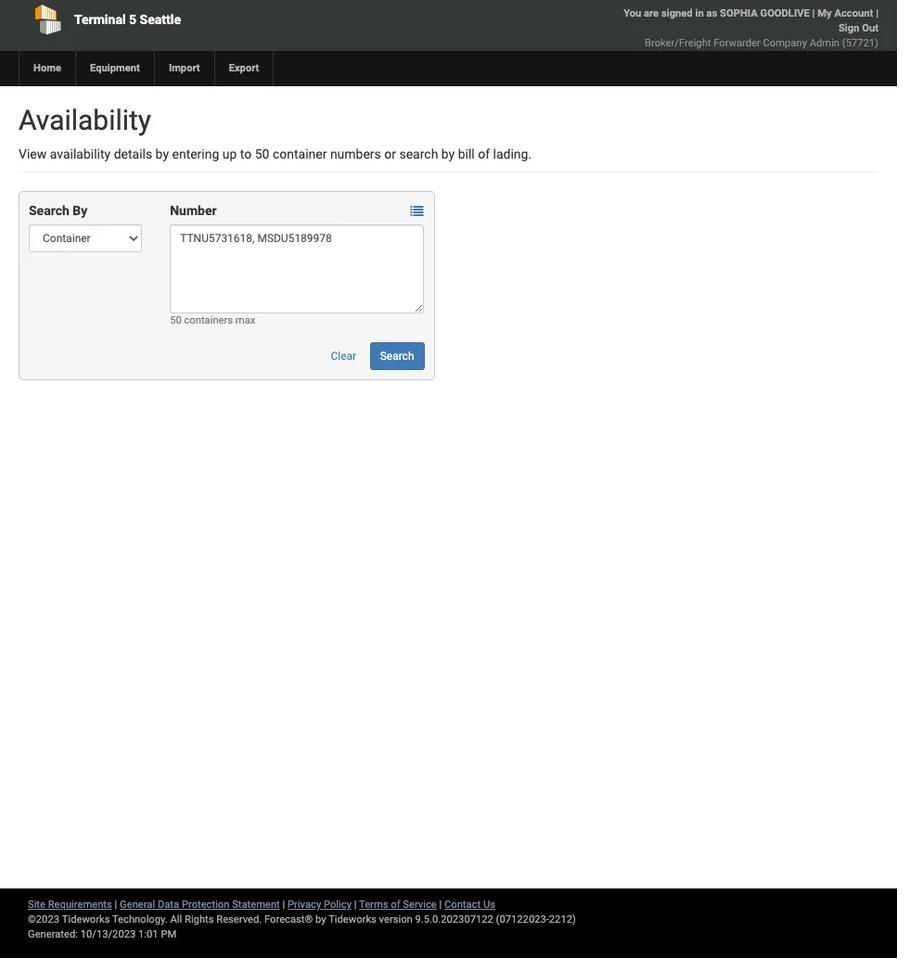 Task type: vqa. For each thing, say whether or not it's contained in the screenshot.
the 'container'
yes



Task type: describe. For each thing, give the bounding box(es) containing it.
| left general
[[115, 900, 117, 912]]

forwarder
[[714, 37, 761, 49]]

view
[[19, 147, 47, 162]]

view availability details by entering up to 50 container numbers or search by bill of lading.
[[19, 147, 532, 162]]

signed
[[662, 7, 693, 19]]

goodlive
[[761, 7, 810, 19]]

seattle
[[140, 12, 181, 27]]

policy
[[324, 900, 352, 912]]

(07122023-
[[496, 914, 549, 926]]

show list image
[[411, 205, 424, 218]]

container
[[273, 147, 327, 162]]

reserved.
[[217, 914, 262, 926]]

terms of service link
[[359, 900, 437, 912]]

availability
[[19, 104, 151, 136]]

5
[[129, 12, 137, 27]]

rights
[[185, 914, 214, 926]]

clear
[[331, 350, 357, 363]]

in
[[696, 7, 704, 19]]

©2023 tideworks
[[28, 914, 110, 926]]

entering
[[172, 147, 219, 162]]

export link
[[214, 51, 273, 86]]

tideworks
[[329, 914, 377, 926]]

0 horizontal spatial 50
[[170, 315, 182, 327]]

containers
[[184, 315, 233, 327]]

site requirements | general data protection statement | privacy policy | terms of service | contact us ©2023 tideworks technology. all rights reserved. forecast® by tideworks version 9.5.0.202307122 (07122023-2212) generated: 10/13/2023 1:01 pm
[[28, 900, 576, 941]]

terminal 5 seattle
[[74, 12, 181, 27]]

as
[[707, 7, 718, 19]]

you are signed in as sophia goodlive | my account | sign out broker/freight forwarder company admin (57721)
[[624, 7, 879, 49]]

10/13/2023
[[81, 929, 136, 941]]

numbers
[[330, 147, 381, 162]]

details
[[114, 147, 152, 162]]

2212)
[[549, 914, 576, 926]]

forecast®
[[265, 914, 313, 926]]

home link
[[19, 51, 75, 86]]

lading.
[[493, 147, 532, 162]]

number
[[170, 203, 217, 218]]

pm
[[161, 929, 177, 941]]

equipment
[[90, 62, 140, 74]]

export
[[229, 62, 259, 74]]

us
[[484, 900, 496, 912]]

site
[[28, 900, 45, 912]]

general data protection statement link
[[120, 900, 280, 912]]

my
[[818, 7, 832, 19]]

terminal 5 seattle link
[[19, 0, 361, 39]]

search button
[[370, 343, 425, 370]]

are
[[644, 7, 659, 19]]

| up forecast®
[[283, 900, 285, 912]]



Task type: locate. For each thing, give the bounding box(es) containing it.
1 vertical spatial of
[[391, 900, 401, 912]]

9.5.0.202307122
[[415, 914, 494, 926]]

company
[[764, 37, 808, 49]]

all
[[170, 914, 182, 926]]

generated:
[[28, 929, 78, 941]]

search
[[29, 203, 69, 218], [380, 350, 415, 363]]

equipment link
[[75, 51, 154, 86]]

account
[[835, 7, 874, 19]]

requirements
[[48, 900, 112, 912]]

you
[[624, 7, 642, 19]]

1 horizontal spatial of
[[478, 147, 490, 162]]

2 horizontal spatial by
[[442, 147, 455, 162]]

home
[[33, 62, 61, 74]]

(57721)
[[843, 37, 879, 49]]

of right bill
[[478, 147, 490, 162]]

or
[[385, 147, 396, 162]]

50
[[255, 147, 270, 162], [170, 315, 182, 327]]

| up out
[[876, 7, 879, 19]]

search for search
[[380, 350, 415, 363]]

bill
[[458, 147, 475, 162]]

out
[[863, 22, 879, 34]]

terminal
[[74, 12, 126, 27]]

my account link
[[818, 7, 874, 19]]

statement
[[232, 900, 280, 912]]

| left my
[[813, 7, 816, 19]]

privacy
[[288, 900, 321, 912]]

technology.
[[112, 914, 168, 926]]

search right clear button
[[380, 350, 415, 363]]

search by
[[29, 203, 87, 218]]

by down privacy policy link
[[316, 914, 326, 926]]

version
[[379, 914, 413, 926]]

search for search by
[[29, 203, 69, 218]]

by inside site requirements | general data protection statement | privacy policy | terms of service | contact us ©2023 tideworks technology. all rights reserved. forecast® by tideworks version 9.5.0.202307122 (07122023-2212) generated: 10/13/2023 1:01 pm
[[316, 914, 326, 926]]

service
[[403, 900, 437, 912]]

protection
[[182, 900, 230, 912]]

0 vertical spatial of
[[478, 147, 490, 162]]

search left by
[[29, 203, 69, 218]]

of inside site requirements | general data protection statement | privacy policy | terms of service | contact us ©2023 tideworks technology. all rights reserved. forecast® by tideworks version 9.5.0.202307122 (07122023-2212) generated: 10/13/2023 1:01 pm
[[391, 900, 401, 912]]

sign
[[839, 22, 860, 34]]

1 horizontal spatial by
[[316, 914, 326, 926]]

1:01
[[138, 929, 158, 941]]

sophia
[[720, 7, 758, 19]]

of
[[478, 147, 490, 162], [391, 900, 401, 912]]

broker/freight
[[645, 37, 712, 49]]

by
[[73, 203, 87, 218]]

to
[[240, 147, 252, 162]]

import
[[169, 62, 200, 74]]

0 vertical spatial 50
[[255, 147, 270, 162]]

0 horizontal spatial of
[[391, 900, 401, 912]]

search inside search button
[[380, 350, 415, 363]]

site requirements link
[[28, 900, 112, 912]]

up
[[223, 147, 237, 162]]

privacy policy link
[[288, 900, 352, 912]]

contact us link
[[445, 900, 496, 912]]

max
[[236, 315, 256, 327]]

search
[[400, 147, 439, 162]]

clear button
[[321, 343, 367, 370]]

contact
[[445, 900, 481, 912]]

admin
[[810, 37, 840, 49]]

1 horizontal spatial search
[[380, 350, 415, 363]]

1 vertical spatial search
[[380, 350, 415, 363]]

import link
[[154, 51, 214, 86]]

|
[[813, 7, 816, 19], [876, 7, 879, 19], [115, 900, 117, 912], [283, 900, 285, 912], [354, 900, 357, 912], [440, 900, 442, 912]]

1 horizontal spatial 50
[[255, 147, 270, 162]]

Number text field
[[170, 225, 425, 314]]

1 vertical spatial 50
[[170, 315, 182, 327]]

availability
[[50, 147, 111, 162]]

by right details
[[156, 147, 169, 162]]

sign out link
[[839, 22, 879, 34]]

of up version
[[391, 900, 401, 912]]

| up 9.5.0.202307122
[[440, 900, 442, 912]]

terms
[[359, 900, 389, 912]]

0 horizontal spatial by
[[156, 147, 169, 162]]

50 right the to
[[255, 147, 270, 162]]

0 horizontal spatial search
[[29, 203, 69, 218]]

by left bill
[[442, 147, 455, 162]]

general
[[120, 900, 155, 912]]

| up tideworks
[[354, 900, 357, 912]]

50 containers max
[[170, 315, 256, 327]]

50 left containers in the left top of the page
[[170, 315, 182, 327]]

0 vertical spatial search
[[29, 203, 69, 218]]

by
[[156, 147, 169, 162], [442, 147, 455, 162], [316, 914, 326, 926]]

data
[[158, 900, 179, 912]]



